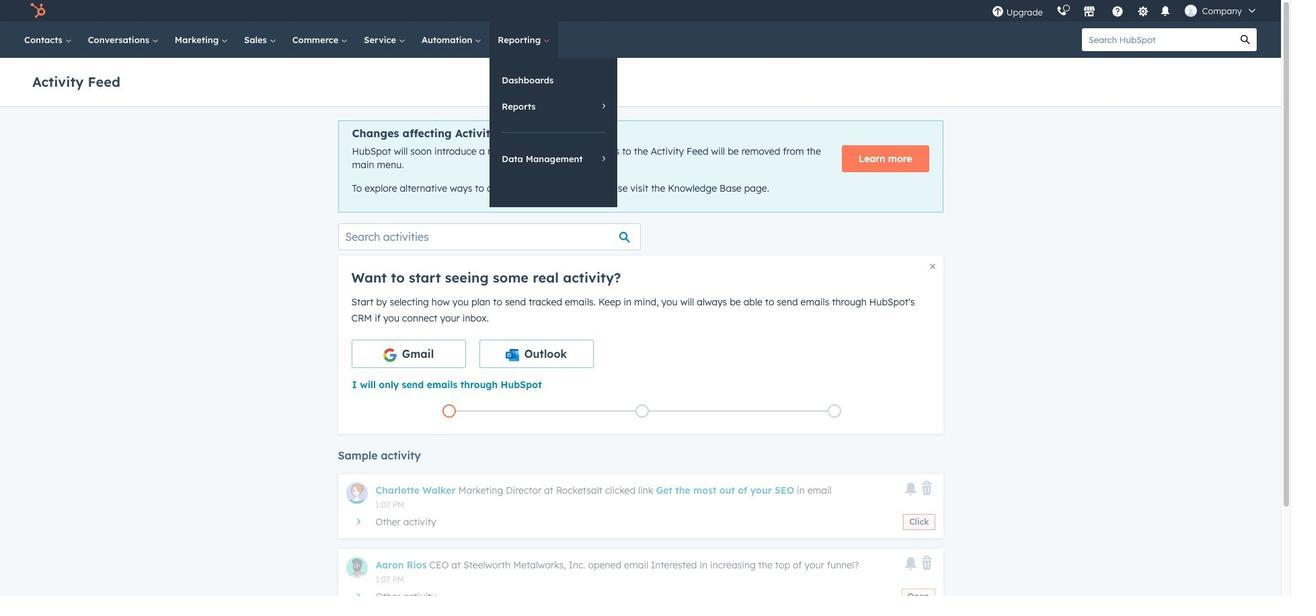 Task type: locate. For each thing, give the bounding box(es) containing it.
Search HubSpot search field
[[1083, 28, 1235, 51]]

reporting menu
[[490, 58, 618, 207]]

menu
[[986, 0, 1266, 22]]

marketplaces image
[[1084, 6, 1096, 18]]

list
[[353, 402, 932, 420]]

None checkbox
[[352, 340, 466, 368], [479, 340, 594, 368], [352, 340, 466, 368], [479, 340, 594, 368]]

Search activities search field
[[338, 223, 641, 250]]

onboarding.steps.sendtrackedemailingmail.title image
[[639, 408, 646, 415]]



Task type: describe. For each thing, give the bounding box(es) containing it.
onboarding.steps.finalstep.title image
[[832, 408, 839, 415]]

close image
[[930, 264, 936, 269]]

jacob simon image
[[1185, 5, 1198, 17]]



Task type: vqa. For each thing, say whether or not it's contained in the screenshot.
menu
yes



